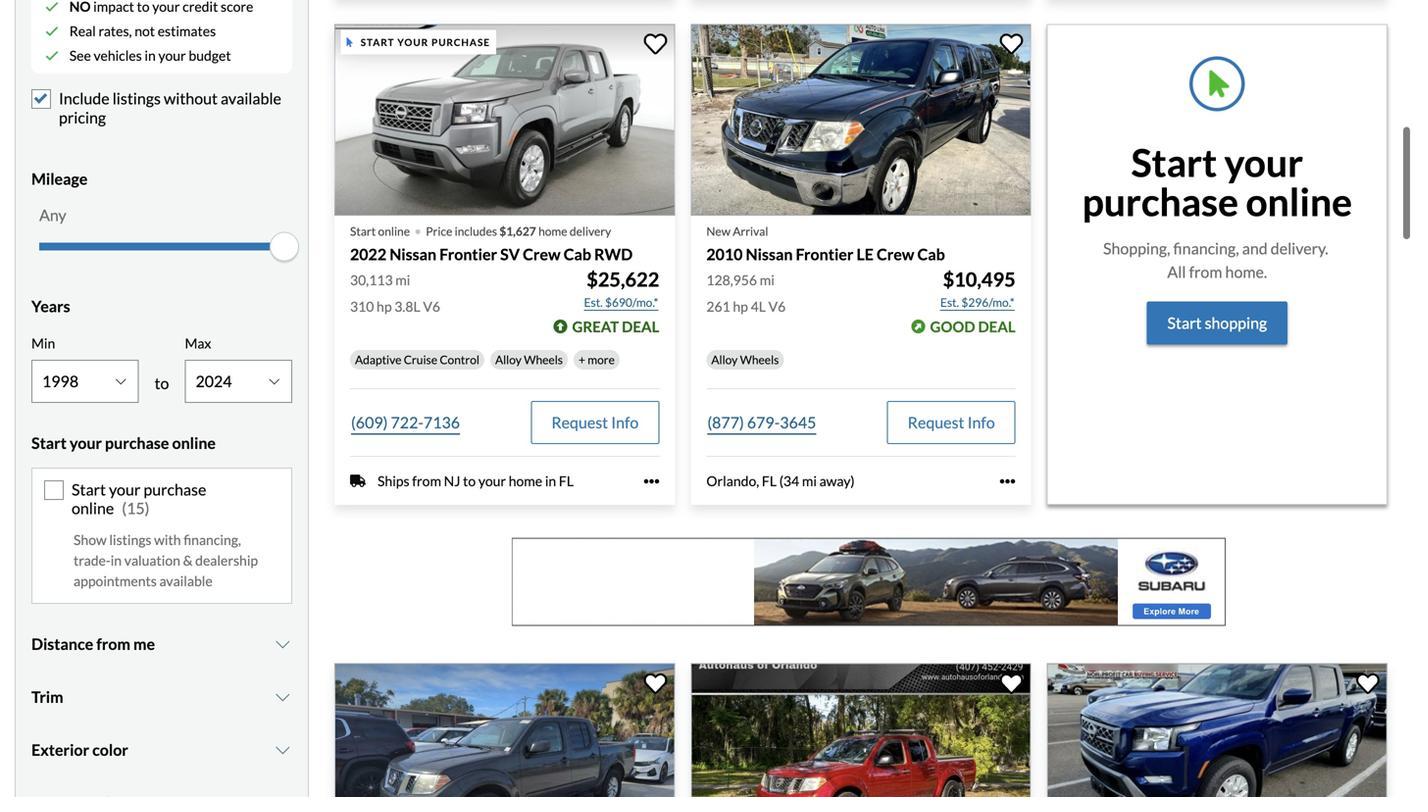 Task type: vqa. For each thing, say whether or not it's contained in the screenshot.
value
no



Task type: locate. For each thing, give the bounding box(es) containing it.
start your purchase online inside dropdown button
[[31, 433, 216, 452]]

info down 'more'
[[611, 413, 639, 432]]

0 horizontal spatial nissan
[[390, 245, 437, 264]]

(877) 679-3645
[[707, 413, 816, 432]]

1 horizontal spatial v6
[[769, 298, 786, 315]]

0 horizontal spatial deal
[[622, 318, 659, 335]]

request info button up ellipsis h icon
[[887, 401, 1016, 444]]

1 nissan from the left
[[390, 245, 437, 264]]

shopping, financing, and delivery. all from home.
[[1103, 239, 1332, 282]]

frontier inside new arrival 2010 nissan frontier le crew cab
[[796, 245, 854, 264]]

your up show
[[70, 433, 102, 452]]

·
[[414, 212, 422, 247]]

est. inside $25,622 est. $690/mo.*
[[584, 295, 603, 309]]

start your purchase online up the (15)
[[31, 433, 216, 452]]

mouse pointer image
[[347, 37, 353, 47]]

1 horizontal spatial hp
[[733, 298, 748, 315]]

wheels down 4l
[[740, 353, 779, 367]]

alloy wheels down 4l
[[711, 353, 779, 367]]

1 horizontal spatial info
[[968, 413, 995, 432]]

(609)
[[351, 413, 388, 432]]

1 horizontal spatial alloy
[[711, 353, 738, 367]]

rates,
[[99, 23, 132, 39]]

1 request info from the left
[[552, 413, 639, 432]]

start shopping
[[1168, 314, 1267, 333]]

request info button down + more
[[531, 401, 659, 444]]

request info down 'good'
[[908, 413, 995, 432]]

purchase inside start your purchase online dropdown button
[[105, 433, 169, 452]]

request info for 2010
[[908, 413, 995, 432]]

from left nj
[[412, 473, 441, 489]]

2 horizontal spatial in
[[545, 473, 556, 489]]

0 vertical spatial check image
[[45, 0, 59, 14]]

vehicles
[[94, 47, 142, 64]]

1 horizontal spatial cab
[[918, 245, 945, 264]]

adaptive cruise control
[[355, 353, 480, 367]]

1 horizontal spatial request info button
[[887, 401, 1016, 444]]

deal down $296/mo.*
[[978, 318, 1016, 335]]

shopping
[[1205, 314, 1267, 333]]

chevron down image inside trim dropdown button
[[273, 690, 292, 705]]

check image
[[45, 0, 59, 14], [45, 24, 59, 38], [45, 49, 59, 63]]

home right $1,627
[[539, 224, 567, 238]]

request info
[[552, 413, 639, 432], [908, 413, 995, 432]]

0 horizontal spatial request info
[[552, 413, 639, 432]]

0 horizontal spatial crew
[[523, 245, 561, 264]]

1 horizontal spatial request
[[908, 413, 965, 432]]

3 check image from the top
[[45, 49, 59, 63]]

hp inside 30,113 mi 310 hp 3.8l v6
[[377, 298, 392, 315]]

exterior
[[31, 741, 89, 760]]

frontier left the "le"
[[796, 245, 854, 264]]

fl left (34 on the bottom right of the page
[[762, 473, 777, 489]]

2 info from the left
[[968, 413, 995, 432]]

listings for with
[[109, 532, 152, 548]]

1 crew from the left
[[523, 245, 561, 264]]

crew right the "le"
[[877, 245, 915, 264]]

mi
[[396, 272, 410, 288], [760, 272, 775, 288], [802, 473, 817, 489]]

0 vertical spatial in
[[145, 47, 156, 64]]

in inside show listings with financing, trade-in valuation & dealership appointments available
[[111, 552, 122, 569]]

great deal
[[572, 318, 659, 335]]

mi up 4l
[[760, 272, 775, 288]]

financing, up all
[[1174, 239, 1239, 258]]

0 vertical spatial financing,
[[1174, 239, 1239, 258]]

alloy wheels
[[495, 353, 563, 367], [711, 353, 779, 367]]

est. up great
[[584, 295, 603, 309]]

0 horizontal spatial frontier
[[440, 245, 497, 264]]

0 vertical spatial listings
[[112, 89, 161, 108]]

color
[[92, 741, 128, 760]]

1 horizontal spatial from
[[412, 473, 441, 489]]

est. inside $10,495 est. $296/mo.*
[[940, 295, 959, 309]]

your right mouse pointer "image" at the left
[[398, 36, 429, 48]]

1 vertical spatial available
[[159, 573, 213, 590]]

0 horizontal spatial info
[[611, 413, 639, 432]]

est. up 'good'
[[940, 295, 959, 309]]

2 wheels from the left
[[740, 353, 779, 367]]

1 fl from the left
[[559, 473, 574, 489]]

to right nj
[[463, 473, 476, 489]]

deal for ·
[[622, 318, 659, 335]]

1 horizontal spatial nissan
[[746, 245, 793, 264]]

info
[[611, 413, 639, 432], [968, 413, 995, 432]]

cab
[[564, 245, 591, 264], [918, 245, 945, 264]]

pricing
[[59, 108, 106, 127]]

from right all
[[1189, 263, 1223, 282]]

hp for ·
[[377, 298, 392, 315]]

2 est. from the left
[[940, 295, 959, 309]]

start inside start your purchase online dropdown button
[[31, 433, 67, 452]]

include listings without available pricing
[[59, 89, 281, 127]]

request info button for ·
[[531, 401, 659, 444]]

2 horizontal spatial mi
[[802, 473, 817, 489]]

request down 'good'
[[908, 413, 965, 432]]

2 request info button from the left
[[887, 401, 1016, 444]]

2 request from the left
[[908, 413, 965, 432]]

request down +
[[552, 413, 608, 432]]

mi inside 30,113 mi 310 hp 3.8l v6
[[396, 272, 410, 288]]

(15)
[[122, 499, 150, 518]]

from for distance from me
[[96, 635, 130, 654]]

0 vertical spatial chevron down image
[[273, 637, 292, 652]]

1 horizontal spatial frontier
[[796, 245, 854, 264]]

2 fl from the left
[[762, 473, 777, 489]]

1 hp from the left
[[377, 298, 392, 315]]

years
[[31, 297, 70, 316]]

mi right (34 on the bottom right of the page
[[802, 473, 817, 489]]

2 alloy from the left
[[711, 353, 738, 367]]

adaptive
[[355, 353, 402, 367]]

0 horizontal spatial request info button
[[531, 401, 659, 444]]

nissan
[[390, 245, 437, 264], [746, 245, 793, 264]]

from inside dropdown button
[[96, 635, 130, 654]]

2 hp from the left
[[733, 298, 748, 315]]

v6 right 4l
[[769, 298, 786, 315]]

mi for 2010
[[760, 272, 775, 288]]

listings down see vehicles in your budget
[[112, 89, 161, 108]]

listings up valuation
[[109, 532, 152, 548]]

available down &
[[159, 573, 213, 590]]

good
[[930, 318, 975, 335]]

(877)
[[707, 413, 744, 432]]

your up the and
[[1225, 139, 1304, 186]]

0 horizontal spatial from
[[96, 635, 130, 654]]

alloy
[[495, 353, 522, 367], [711, 353, 738, 367]]

listings inside show listings with financing, trade-in valuation & dealership appointments available
[[109, 532, 152, 548]]

cab inside new arrival 2010 nissan frontier le crew cab
[[918, 245, 945, 264]]

1 vertical spatial check image
[[45, 24, 59, 38]]

online inside start online · price includes $1,627 home delivery 2022 nissan frontier sv crew cab rwd
[[378, 224, 410, 238]]

valuation
[[124, 552, 180, 569]]

online
[[1246, 179, 1353, 225], [378, 224, 410, 238], [172, 433, 216, 452], [72, 499, 114, 518]]

1 horizontal spatial request info
[[908, 413, 995, 432]]

1 request info button from the left
[[531, 401, 659, 444]]

start your purchase online up the with
[[72, 480, 206, 518]]

cab up $10,495
[[918, 245, 945, 264]]

fl left ellipsis h image
[[559, 473, 574, 489]]

cab inside start online · price includes $1,627 home delivery 2022 nissan frontier sv crew cab rwd
[[564, 245, 591, 264]]

1 horizontal spatial est.
[[940, 295, 959, 309]]

start shopping button
[[1147, 302, 1288, 345]]

gray 2010 nissan frontier le crew cab pickup truck 4x2 automatic image
[[691, 24, 1031, 216]]

frontier down the includes
[[440, 245, 497, 264]]

financing, up dealership in the left bottom of the page
[[184, 532, 241, 548]]

1 chevron down image from the top
[[273, 637, 292, 652]]

mi up 3.8l on the left
[[396, 272, 410, 288]]

0 horizontal spatial available
[[159, 573, 213, 590]]

1 info from the left
[[611, 413, 639, 432]]

1 est. from the left
[[584, 295, 603, 309]]

2 cab from the left
[[918, 245, 945, 264]]

info down good deal
[[968, 413, 995, 432]]

chevron down image inside "distance from me" dropdown button
[[273, 637, 292, 652]]

2 nissan from the left
[[746, 245, 793, 264]]

request info down + more
[[552, 413, 639, 432]]

fl
[[559, 473, 574, 489], [762, 473, 777, 489]]

listings inside include listings without available pricing
[[112, 89, 161, 108]]

2 v6 from the left
[[769, 298, 786, 315]]

wheels left +
[[524, 353, 563, 367]]

request for 2010
[[908, 413, 965, 432]]

from left the me
[[96, 635, 130, 654]]

2 vertical spatial chevron down image
[[273, 743, 292, 758]]

$25,622
[[587, 268, 659, 291]]

start online · price includes $1,627 home delivery 2022 nissan frontier sv crew cab rwd
[[350, 212, 633, 264]]

1 horizontal spatial deal
[[978, 318, 1016, 335]]

0 horizontal spatial est.
[[584, 295, 603, 309]]

ships
[[378, 473, 410, 489]]

$296/mo.*
[[962, 295, 1015, 309]]

financing, inside shopping, financing, and delivery. all from home.
[[1174, 239, 1239, 258]]

0 horizontal spatial to
[[155, 374, 169, 393]]

0 horizontal spatial financing,
[[184, 532, 241, 548]]

start your purchase online button
[[31, 419, 292, 468]]

boulder gray pearl 2022 nissan frontier sv crew cab rwd pickup truck 4x2 9-speed automatic image
[[334, 24, 675, 216]]

away)
[[820, 473, 855, 489]]

2010
[[707, 245, 743, 264]]

3645
[[780, 413, 816, 432]]

0 horizontal spatial wheels
[[524, 353, 563, 367]]

frontier
[[440, 245, 497, 264], [796, 245, 854, 264]]

1 deal from the left
[[622, 318, 659, 335]]

start your purchase online
[[1083, 139, 1353, 225], [31, 433, 216, 452], [72, 480, 206, 518]]

1 frontier from the left
[[440, 245, 497, 264]]

includes
[[455, 224, 497, 238]]

start your purchase online up the and
[[1083, 139, 1353, 225]]

v6
[[423, 298, 440, 315], [769, 298, 786, 315]]

crew right sv
[[523, 245, 561, 264]]

2 chevron down image from the top
[[273, 690, 292, 705]]

est. $296/mo.* button
[[939, 293, 1016, 312]]

from for ships from nj to your home in fl
[[412, 473, 441, 489]]

hp left 4l
[[733, 298, 748, 315]]

1 cab from the left
[[564, 245, 591, 264]]

2 vertical spatial check image
[[45, 49, 59, 63]]

0 horizontal spatial fl
[[559, 473, 574, 489]]

crew
[[523, 245, 561, 264], [877, 245, 915, 264]]

1 horizontal spatial mi
[[760, 272, 775, 288]]

est. for 2010
[[940, 295, 959, 309]]

1 vertical spatial start your purchase online
[[31, 433, 216, 452]]

0 horizontal spatial alloy
[[495, 353, 522, 367]]

1 horizontal spatial crew
[[877, 245, 915, 264]]

available inside show listings with financing, trade-in valuation & dealership appointments available
[[159, 573, 213, 590]]

1 vertical spatial chevron down image
[[273, 690, 292, 705]]

0 vertical spatial from
[[1189, 263, 1223, 282]]

2 horizontal spatial from
[[1189, 263, 1223, 282]]

v6 inside the "128,956 mi 261 hp 4l v6"
[[769, 298, 786, 315]]

2 vertical spatial from
[[96, 635, 130, 654]]

v6 inside 30,113 mi 310 hp 3.8l v6
[[423, 298, 440, 315]]

ellipsis h image
[[644, 474, 659, 489]]

red 2012 nissan frontier sv v6 crew cab pickup truck 4x2 5-speed automatic image
[[691, 664, 1031, 797]]

min
[[31, 335, 55, 352]]

1 vertical spatial home
[[509, 473, 543, 489]]

0 horizontal spatial hp
[[377, 298, 392, 315]]

0 horizontal spatial in
[[111, 552, 122, 569]]

hp for 2010
[[733, 298, 748, 315]]

mi inside the "128,956 mi 261 hp 4l v6"
[[760, 272, 775, 288]]

chevron down image
[[273, 637, 292, 652], [273, 690, 292, 705], [273, 743, 292, 758]]

financing, inside show listings with financing, trade-in valuation & dealership appointments available
[[184, 532, 241, 548]]

deal down $690/mo.*
[[622, 318, 659, 335]]

1 check image from the top
[[45, 0, 59, 14]]

1 horizontal spatial wheels
[[740, 353, 779, 367]]

hp inside the "128,956 mi 261 hp 4l v6"
[[733, 298, 748, 315]]

1 vertical spatial financing,
[[184, 532, 241, 548]]

crew inside new arrival 2010 nissan frontier le crew cab
[[877, 245, 915, 264]]

listings for without
[[112, 89, 161, 108]]

trim
[[31, 688, 63, 707]]

0 horizontal spatial cab
[[564, 245, 591, 264]]

0 horizontal spatial request
[[552, 413, 608, 432]]

1 vertical spatial listings
[[109, 532, 152, 548]]

see
[[69, 47, 91, 64]]

in
[[145, 47, 156, 64], [545, 473, 556, 489], [111, 552, 122, 569]]

2 frontier from the left
[[796, 245, 854, 264]]

see vehicles in your budget
[[69, 47, 231, 64]]

your down start your purchase online dropdown button
[[109, 480, 141, 499]]

1 vertical spatial from
[[412, 473, 441, 489]]

start
[[361, 36, 395, 48], [1131, 139, 1217, 186], [350, 224, 376, 238], [1168, 314, 1202, 333], [31, 433, 67, 452], [72, 480, 106, 499]]

0 horizontal spatial alloy wheels
[[495, 353, 563, 367]]

v6 right 3.8l on the left
[[423, 298, 440, 315]]

1 horizontal spatial available
[[221, 89, 281, 108]]

info for 2010
[[968, 413, 995, 432]]

2 request info from the left
[[908, 413, 995, 432]]

1 horizontal spatial fl
[[762, 473, 777, 489]]

$690/mo.*
[[605, 295, 658, 309]]

2 deal from the left
[[978, 318, 1016, 335]]

nissan down arrival in the top of the page
[[746, 245, 793, 264]]

ships from nj to your home in fl
[[378, 473, 574, 489]]

exterior color button
[[31, 726, 292, 775]]

hp right the 310
[[377, 298, 392, 315]]

3 chevron down image from the top
[[273, 743, 292, 758]]

nissan down "price"
[[390, 245, 437, 264]]

0 horizontal spatial mi
[[396, 272, 410, 288]]

check image for real rates, not estimates
[[45, 24, 59, 38]]

0 horizontal spatial v6
[[423, 298, 440, 315]]

2 vertical spatial in
[[111, 552, 122, 569]]

home right nj
[[509, 473, 543, 489]]

truck image
[[350, 473, 366, 489]]

alloy down 261
[[711, 353, 738, 367]]

0 vertical spatial home
[[539, 224, 567, 238]]

to up start your purchase online dropdown button
[[155, 374, 169, 393]]

1 request from the left
[[552, 413, 608, 432]]

2 crew from the left
[[877, 245, 915, 264]]

cab down "delivery"
[[564, 245, 591, 264]]

great
[[572, 318, 619, 335]]

all
[[1168, 263, 1186, 282]]

home
[[539, 224, 567, 238], [509, 473, 543, 489]]

0 vertical spatial available
[[221, 89, 281, 108]]

0 vertical spatial start your purchase online
[[1083, 139, 1353, 225]]

alloy right control
[[495, 353, 522, 367]]

1 vertical spatial to
[[463, 473, 476, 489]]

1 v6 from the left
[[423, 298, 440, 315]]

available down budget
[[221, 89, 281, 108]]

mileage button
[[31, 155, 292, 204]]

chevron down image inside exterior color dropdown button
[[273, 743, 292, 758]]

to
[[155, 374, 169, 393], [463, 473, 476, 489]]

2 check image from the top
[[45, 24, 59, 38]]

1 horizontal spatial alloy wheels
[[711, 353, 779, 367]]

1 horizontal spatial financing,
[[1174, 239, 1239, 258]]

alloy wheels left +
[[495, 353, 563, 367]]

2022
[[350, 245, 387, 264]]

exterior color
[[31, 741, 128, 760]]



Task type: describe. For each thing, give the bounding box(es) containing it.
2 alloy wheels from the left
[[711, 353, 779, 367]]

128,956 mi 261 hp 4l v6
[[707, 272, 786, 315]]

$25,622 est. $690/mo.*
[[584, 268, 659, 309]]

v6 for 2010
[[769, 298, 786, 315]]

mileage
[[31, 169, 88, 188]]

control
[[440, 353, 480, 367]]

deal for 2010
[[978, 318, 1016, 335]]

+
[[579, 353, 585, 367]]

310
[[350, 298, 374, 315]]

your down estimates
[[158, 47, 186, 64]]

request info for ·
[[552, 413, 639, 432]]

mi for ·
[[396, 272, 410, 288]]

home inside start online · price includes $1,627 home delivery 2022 nissan frontier sv crew cab rwd
[[539, 224, 567, 238]]

trade-
[[74, 552, 111, 569]]

(34
[[779, 473, 800, 489]]

years button
[[31, 282, 292, 331]]

delivery
[[570, 224, 611, 238]]

v6 for ·
[[423, 298, 440, 315]]

online inside dropdown button
[[172, 433, 216, 452]]

arrival
[[733, 224, 768, 238]]

price
[[426, 224, 452, 238]]

start inside start shopping button
[[1168, 314, 1202, 333]]

any
[[39, 206, 66, 225]]

me
[[133, 635, 155, 654]]

(877) 679-3645 button
[[707, 401, 817, 444]]

4l
[[751, 298, 766, 315]]

1 wheels from the left
[[524, 353, 563, 367]]

include
[[59, 89, 109, 108]]

nissan inside start online · price includes $1,627 home delivery 2022 nissan frontier sv crew cab rwd
[[390, 245, 437, 264]]

30,113 mi 310 hp 3.8l v6
[[350, 272, 440, 315]]

show listings with financing, trade-in valuation & dealership appointments available
[[74, 532, 258, 590]]

request for ·
[[552, 413, 608, 432]]

est. for ·
[[584, 295, 603, 309]]

$10,495
[[943, 268, 1016, 291]]

$1,627
[[499, 224, 536, 238]]

shopping,
[[1103, 239, 1171, 258]]

est. $690/mo.* button
[[583, 293, 659, 312]]

max
[[185, 335, 211, 352]]

info for ·
[[611, 413, 639, 432]]

black 2015 nissan frontier sv crew cab pickup truck 4x2 automatic image
[[334, 664, 675, 797]]

start inside start online · price includes $1,627 home delivery 2022 nissan frontier sv crew cab rwd
[[350, 224, 376, 238]]

679-
[[747, 413, 780, 432]]

budget
[[189, 47, 231, 64]]

appointments
[[74, 573, 157, 590]]

30,113
[[350, 272, 393, 288]]

distance
[[31, 635, 93, 654]]

your inside dropdown button
[[70, 433, 102, 452]]

sv
[[500, 245, 520, 264]]

request info button for 2010
[[887, 401, 1016, 444]]

frontier inside start online · price includes $1,627 home delivery 2022 nissan frontier sv crew cab rwd
[[440, 245, 497, 264]]

+ more
[[579, 353, 615, 367]]

(609) 722-7136 button
[[350, 401, 461, 444]]

distance from me
[[31, 635, 155, 654]]

le
[[857, 245, 874, 264]]

chevron down image for from
[[273, 637, 292, 652]]

orlando, fl (34 mi away)
[[707, 473, 855, 489]]

new arrival 2010 nissan frontier le crew cab
[[707, 224, 945, 264]]

1 alloy wheels from the left
[[495, 353, 563, 367]]

crew inside start online · price includes $1,627 home delivery 2022 nissan frontier sv crew cab rwd
[[523, 245, 561, 264]]

261
[[707, 298, 730, 315]]

more
[[588, 353, 615, 367]]

1 vertical spatial in
[[545, 473, 556, 489]]

nissan inside new arrival 2010 nissan frontier le crew cab
[[746, 245, 793, 264]]

good deal
[[930, 318, 1016, 335]]

trim button
[[31, 673, 292, 722]]

advertisement region
[[512, 538, 1226, 626]]

without
[[164, 89, 218, 108]]

your right nj
[[478, 473, 506, 489]]

start your purchase
[[361, 36, 490, 48]]

nj
[[444, 473, 460, 489]]

not
[[135, 23, 155, 39]]

1 horizontal spatial to
[[463, 473, 476, 489]]

$10,495 est. $296/mo.*
[[940, 268, 1016, 309]]

ellipsis h image
[[1000, 474, 1016, 489]]

chevron down image for color
[[273, 743, 292, 758]]

3.8l
[[395, 298, 420, 315]]

available inside include listings without available pricing
[[221, 89, 281, 108]]

real
[[69, 23, 96, 39]]

home.
[[1226, 263, 1267, 282]]

real rates, not estimates
[[69, 23, 216, 39]]

1 horizontal spatial in
[[145, 47, 156, 64]]

delivery.
[[1271, 239, 1329, 258]]

distance from me button
[[31, 620, 292, 669]]

check image for see vehicles in your budget
[[45, 49, 59, 63]]

&
[[183, 552, 193, 569]]

dealership
[[195, 552, 258, 569]]

722-
[[391, 413, 424, 432]]

1 alloy from the left
[[495, 353, 522, 367]]

with
[[154, 532, 181, 548]]

128,956
[[707, 272, 757, 288]]

7136
[[424, 413, 460, 432]]

from inside shopping, financing, and delivery. all from home.
[[1189, 263, 1223, 282]]

show
[[74, 532, 107, 548]]

2 vertical spatial start your purchase online
[[72, 480, 206, 518]]

new
[[707, 224, 731, 238]]

orlando,
[[707, 473, 759, 489]]

(609) 722-7136
[[351, 413, 460, 432]]

rwd
[[594, 245, 633, 264]]

0 vertical spatial to
[[155, 374, 169, 393]]

and
[[1242, 239, 1268, 258]]

estimates
[[158, 23, 216, 39]]



